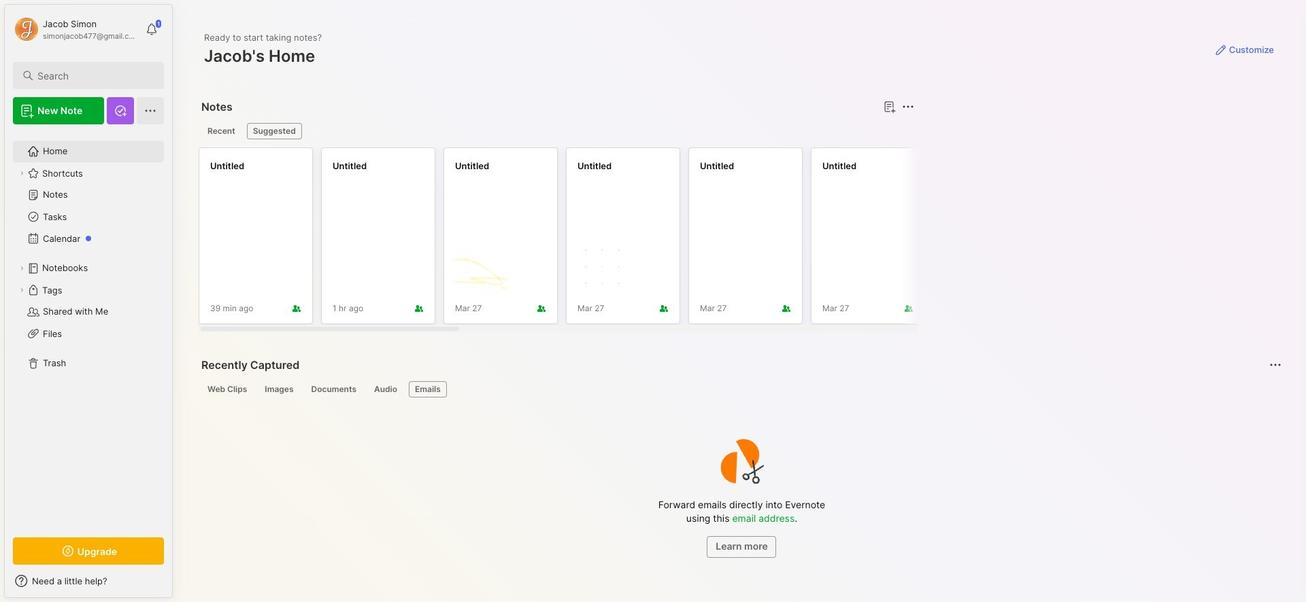 Task type: locate. For each thing, give the bounding box(es) containing it.
thumbnail image
[[455, 242, 507, 294], [578, 242, 629, 294]]

1 vertical spatial more actions field
[[1266, 356, 1286, 375]]

0 horizontal spatial thumbnail image
[[455, 242, 507, 294]]

0 horizontal spatial more actions image
[[900, 99, 916, 115]]

expand notebooks image
[[18, 265, 26, 273]]

Search text field
[[37, 69, 152, 82]]

1 horizontal spatial more actions image
[[1268, 357, 1284, 374]]

expand tags image
[[18, 287, 26, 295]]

0 vertical spatial tab list
[[201, 123, 912, 140]]

none search field inside "main" element
[[37, 67, 152, 84]]

tab
[[201, 123, 241, 140], [247, 123, 302, 140], [201, 382, 253, 398], [259, 382, 300, 398], [305, 382, 363, 398], [368, 382, 404, 398], [409, 382, 447, 398]]

None search field
[[37, 67, 152, 84]]

row group
[[199, 148, 1307, 333]]

0 vertical spatial more actions image
[[900, 99, 916, 115]]

1 horizontal spatial thumbnail image
[[578, 242, 629, 294]]

More actions field
[[899, 97, 918, 116], [1266, 356, 1286, 375]]

0 vertical spatial more actions field
[[899, 97, 918, 116]]

2 thumbnail image from the left
[[578, 242, 629, 294]]

1 horizontal spatial more actions field
[[1266, 356, 1286, 375]]

Account field
[[13, 16, 139, 43]]

1 thumbnail image from the left
[[455, 242, 507, 294]]

tree inside "main" element
[[5, 133, 172, 526]]

1 vertical spatial more actions image
[[1268, 357, 1284, 374]]

more actions image for more actions "field" to the left
[[900, 99, 916, 115]]

more actions image
[[900, 99, 916, 115], [1268, 357, 1284, 374]]

1 vertical spatial tab list
[[201, 382, 1280, 398]]

tree
[[5, 133, 172, 526]]

tab list
[[201, 123, 912, 140], [201, 382, 1280, 398]]



Task type: describe. For each thing, give the bounding box(es) containing it.
more actions image for rightmost more actions "field"
[[1268, 357, 1284, 374]]

1 tab list from the top
[[201, 123, 912, 140]]

WHAT'S NEW field
[[5, 571, 172, 593]]

2 tab list from the top
[[201, 382, 1280, 398]]

click to collapse image
[[172, 578, 182, 594]]

0 horizontal spatial more actions field
[[899, 97, 918, 116]]

main element
[[0, 0, 177, 603]]



Task type: vqa. For each thing, say whether or not it's contained in the screenshot.
the topmost MORE ACTIONS 'image'
yes



